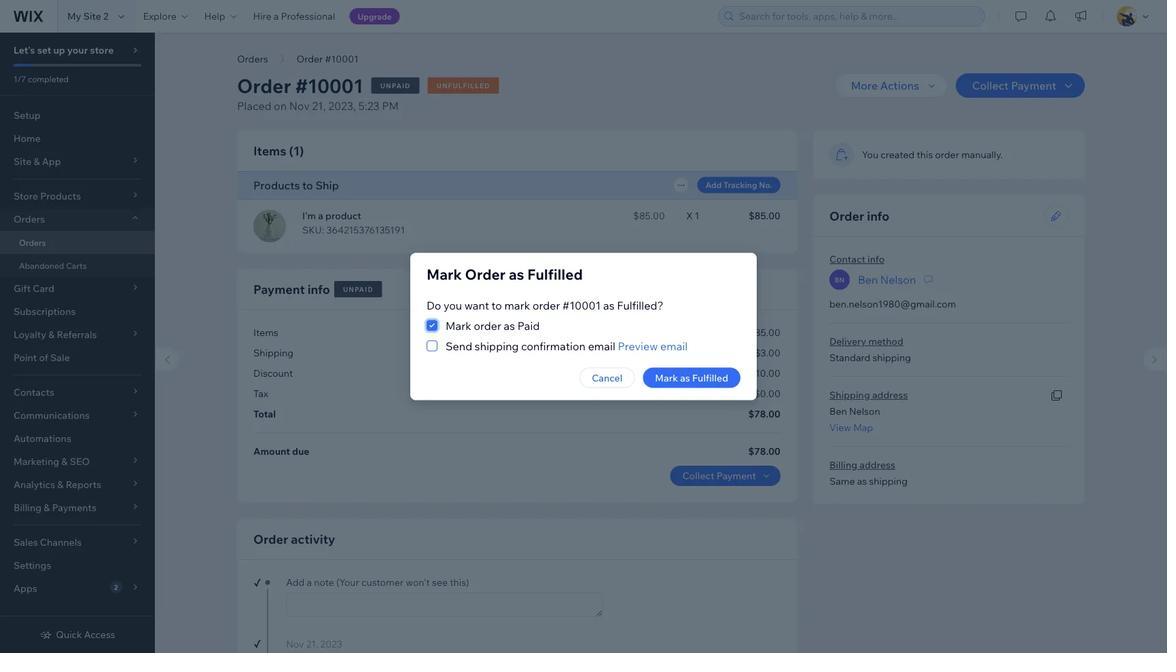 Task type: describe. For each thing, give the bounding box(es) containing it.
professional
[[281, 10, 335, 22]]

amount due
[[253, 446, 310, 458]]

ben for ben nelson
[[858, 273, 878, 286]]

no.
[[759, 180, 773, 190]]

my site 2
[[67, 10, 109, 22]]

tracking
[[724, 180, 758, 190]]

sale
[[50, 352, 70, 364]]

mark
[[505, 299, 530, 312]]

orders for orders link
[[19, 238, 46, 248]]

products to ship
[[253, 178, 339, 192]]

-
[[745, 368, 748, 380]]

address for billing
[[860, 459, 896, 471]]

product
[[326, 210, 361, 222]]

access
[[84, 629, 115, 641]]

delivery
[[830, 336, 867, 348]]

help button
[[196, 0, 245, 33]]

1 vertical spatial 21,
[[306, 639, 318, 650]]

$85.00 left x
[[633, 210, 665, 222]]

0 horizontal spatial collect payment button
[[671, 466, 781, 487]]

info for order info
[[867, 208, 890, 224]]

billing
[[830, 459, 858, 471]]

preview
[[618, 339, 658, 353]]

collect for the topmost collect payment "button"
[[973, 79, 1009, 92]]

order inside mark order as paid checkbox
[[474, 319, 502, 333]]

add for add a note (your customer won't see this)
[[286, 577, 305, 589]]

shipping inside billing address same as shipping
[[869, 476, 908, 488]]

abandoned carts link
[[0, 254, 155, 277]]

subscriptions
[[14, 306, 76, 318]]

5:23
[[359, 99, 380, 113]]

Search for tools, apps, help & more... field
[[735, 7, 981, 26]]

Mark order as Paid checkbox
[[427, 318, 540, 334]]

you
[[444, 299, 462, 312]]

billing address same as shipping
[[830, 459, 908, 488]]

1
[[695, 210, 700, 222]]

of
[[39, 352, 48, 364]]

364215376135191
[[326, 224, 405, 236]]

fulfilled inside button
[[693, 372, 729, 384]]

shipping for shipping address
[[830, 389, 870, 401]]

let's
[[14, 44, 35, 56]]

paid
[[518, 319, 540, 333]]

1 vertical spatial nov
[[286, 639, 304, 650]]

2 email from the left
[[661, 339, 688, 353]]

$3.00
[[755, 347, 781, 359]]

upgrade
[[358, 11, 392, 21]]

help
[[204, 10, 225, 22]]

manually.
[[962, 149, 1003, 161]]

as inside billing address same as shipping
[[857, 476, 867, 488]]

nelson for ben nelson view map
[[849, 406, 881, 418]]

upgrade button
[[350, 8, 400, 24]]

fulfilled?
[[617, 299, 664, 312]]

2 vertical spatial payment
[[717, 470, 756, 482]]

(1)
[[289, 143, 304, 158]]

mark for mark order as fulfilled
[[427, 266, 462, 284]]

shipping inside delivery method standard shipping
[[873, 352, 911, 364]]

placed on nov 21, 2023, 5:23 pm
[[237, 99, 399, 113]]

2
[[103, 10, 109, 22]]

1 vertical spatial order #10001
[[237, 74, 363, 98]]

0 vertical spatial order
[[936, 149, 960, 161]]

cancel button
[[580, 368, 635, 388]]

sku:
[[302, 224, 324, 236]]

your
[[67, 44, 88, 56]]

add tracking no. button
[[698, 177, 781, 193]]

orders button
[[230, 49, 275, 69]]

orders for orders popup button
[[14, 213, 45, 225]]

my
[[67, 10, 81, 22]]

$0.00
[[754, 388, 781, 400]]

tax
[[253, 388, 268, 400]]

items for items
[[253, 327, 278, 339]]

ben.nelson1980@gmail.com
[[830, 298, 956, 310]]

info for contact info
[[868, 253, 885, 265]]

placed
[[237, 99, 271, 113]]

address for shipping
[[873, 389, 908, 401]]

1 vertical spatial #10001
[[296, 74, 363, 98]]

amount
[[253, 446, 290, 458]]

1 vertical spatial order
[[533, 299, 560, 312]]

orders link
[[0, 231, 155, 254]]

items (1)
[[253, 143, 304, 158]]

customer
[[362, 577, 404, 589]]

this)
[[450, 577, 469, 589]]

order info
[[830, 208, 890, 224]]

created
[[881, 149, 915, 161]]

(your
[[336, 577, 359, 589]]

automations link
[[0, 427, 155, 451]]

settings
[[14, 560, 51, 572]]

1/7
[[14, 74, 26, 84]]

discount
[[253, 368, 293, 380]]

same
[[830, 476, 855, 488]]

0 horizontal spatial unpaid
[[343, 285, 374, 294]]

a for note
[[307, 577, 312, 589]]

standard
[[830, 352, 871, 364]]

bn
[[835, 276, 845, 284]]

0 vertical spatial 21,
[[312, 99, 326, 113]]

order activity
[[253, 532, 335, 547]]

do you want to mark order #10001 as fulfilled?
[[427, 299, 664, 312]]

settings link
[[0, 555, 155, 578]]

1 horizontal spatial unpaid
[[380, 81, 411, 90]]

home
[[14, 133, 41, 144]]

a for product
[[318, 210, 323, 222]]

ben nelson button
[[858, 272, 916, 288]]

mark for mark order as paid
[[446, 319, 472, 333]]

#10001 inside button
[[325, 53, 359, 65]]

view map link
[[830, 422, 1069, 434]]

mark order as fulfilled
[[427, 266, 583, 284]]

items for items (1)
[[253, 143, 286, 158]]

2 vertical spatial #10001
[[563, 299, 601, 312]]

want
[[465, 299, 489, 312]]

orders for orders button
[[237, 53, 268, 65]]

ship
[[316, 178, 339, 192]]

mark for mark as fulfilled
[[655, 372, 678, 384]]

preview email button
[[618, 338, 688, 354]]

collect for leftmost collect payment "button"
[[683, 470, 715, 482]]

order #10001 button
[[290, 49, 366, 69]]

contact
[[830, 253, 866, 265]]

2023,
[[328, 99, 356, 113]]

total
[[253, 408, 276, 420]]

as inside checkbox
[[504, 319, 515, 333]]

1 vertical spatial to
[[492, 299, 502, 312]]

info for payment info
[[308, 282, 330, 297]]

set
[[37, 44, 51, 56]]



Task type: locate. For each thing, give the bounding box(es) containing it.
orders inside popup button
[[14, 213, 45, 225]]

21, left 2023
[[306, 639, 318, 650]]

0 horizontal spatial ben
[[830, 406, 847, 418]]

0 vertical spatial orders
[[237, 53, 268, 65]]

email
[[588, 339, 616, 353], [661, 339, 688, 353]]

order up paid
[[533, 299, 560, 312]]

0 vertical spatial collect payment
[[973, 79, 1057, 92]]

#10001 up placed on nov 21, 2023, 5:23 pm
[[296, 74, 363, 98]]

21, left 2023,
[[312, 99, 326, 113]]

1 vertical spatial unpaid
[[343, 285, 374, 294]]

mark as fulfilled button
[[643, 368, 741, 388]]

nov
[[289, 99, 310, 113], [286, 639, 304, 650]]

2 vertical spatial order
[[474, 319, 502, 333]]

contact info
[[830, 253, 885, 265]]

mark up send at left
[[446, 319, 472, 333]]

1 horizontal spatial collect payment
[[973, 79, 1057, 92]]

#10001 up send shipping confirmation email preview email
[[563, 299, 601, 312]]

0 vertical spatial to
[[303, 178, 313, 192]]

$85.00 down no. at the right of the page
[[749, 210, 781, 222]]

0 vertical spatial collect payment button
[[956, 73, 1085, 98]]

shipping down mark order as paid at the left
[[475, 339, 519, 353]]

$10.00
[[750, 368, 781, 380]]

2 vertical spatial info
[[308, 282, 330, 297]]

shipping for shipping
[[253, 347, 294, 359]]

nelson inside ben nelson view map
[[849, 406, 881, 418]]

$78.00
[[749, 408, 781, 420], [749, 446, 781, 458]]

email right preview
[[661, 339, 688, 353]]

site
[[83, 10, 101, 22]]

1 horizontal spatial shipping
[[830, 389, 870, 401]]

1 horizontal spatial ben
[[858, 273, 878, 286]]

store
[[90, 44, 114, 56]]

0 horizontal spatial add
[[286, 577, 305, 589]]

mark up you at the left top of the page
[[427, 266, 462, 284]]

2 vertical spatial orders
[[19, 238, 46, 248]]

1 vertical spatial address
[[860, 459, 896, 471]]

won't
[[406, 577, 430, 589]]

mark order as paid
[[446, 319, 540, 333]]

1 vertical spatial payment
[[253, 282, 305, 297]]

order #10001 down professional
[[297, 53, 359, 65]]

ben down contact info
[[858, 273, 878, 286]]

payment info
[[253, 282, 330, 297]]

1 vertical spatial $78.00
[[749, 446, 781, 458]]

unpaid up pm
[[380, 81, 411, 90]]

1 email from the left
[[588, 339, 616, 353]]

order up 'want'
[[465, 266, 506, 284]]

you created this order manually.
[[862, 149, 1003, 161]]

0 vertical spatial #10001
[[325, 53, 359, 65]]

a for professional
[[274, 10, 279, 22]]

0 vertical spatial payment
[[1012, 79, 1057, 92]]

ben
[[858, 273, 878, 286], [830, 406, 847, 418]]

ben for ben nelson view map
[[830, 406, 847, 418]]

order up contact
[[830, 208, 865, 224]]

nelson up the 'map'
[[849, 406, 881, 418]]

21,
[[312, 99, 326, 113], [306, 639, 318, 650]]

1 horizontal spatial fulfilled
[[693, 372, 729, 384]]

note
[[314, 577, 334, 589]]

0 vertical spatial info
[[867, 208, 890, 224]]

1 vertical spatial fulfilled
[[693, 372, 729, 384]]

cancel
[[592, 372, 623, 384]]

info down sku:
[[308, 282, 330, 297]]

a right hire
[[274, 10, 279, 22]]

0 vertical spatial items
[[253, 143, 286, 158]]

2 horizontal spatial payment
[[1012, 79, 1057, 92]]

unpaid down 364215376135191
[[343, 285, 374, 294]]

2 $78.00 from the top
[[749, 446, 781, 458]]

home link
[[0, 127, 155, 150]]

shipping up discount
[[253, 347, 294, 359]]

info up contact info
[[867, 208, 890, 224]]

shipping up ben nelson view map
[[830, 389, 870, 401]]

1 vertical spatial orders
[[14, 213, 45, 225]]

$85.00 up $3.00
[[749, 327, 781, 339]]

items up discount
[[253, 327, 278, 339]]

this
[[917, 149, 933, 161]]

0 vertical spatial mark
[[427, 266, 462, 284]]

nelson for ben nelson
[[881, 273, 916, 286]]

1 $78.00 from the top
[[749, 408, 781, 420]]

delivery method standard shipping
[[830, 336, 911, 364]]

shipping right 'same' on the bottom right of page
[[869, 476, 908, 488]]

ben inside ben nelson button
[[858, 273, 878, 286]]

let's set up your store
[[14, 44, 114, 56]]

as right 'same' on the bottom right of page
[[857, 476, 867, 488]]

0 vertical spatial unpaid
[[380, 81, 411, 90]]

order up placed
[[237, 74, 291, 98]]

as inside button
[[680, 372, 690, 384]]

unfulfilled
[[437, 81, 490, 90]]

payment
[[1012, 79, 1057, 92], [253, 282, 305, 297], [717, 470, 756, 482]]

0 horizontal spatial payment
[[253, 282, 305, 297]]

None checkbox
[[427, 338, 688, 354]]

1 items from the top
[[253, 143, 286, 158]]

items
[[253, 143, 286, 158], [253, 327, 278, 339]]

unpaid
[[380, 81, 411, 90], [343, 285, 374, 294]]

0 vertical spatial a
[[274, 10, 279, 22]]

as left paid
[[504, 319, 515, 333]]

2 horizontal spatial a
[[318, 210, 323, 222]]

i'm
[[302, 210, 316, 222]]

1 horizontal spatial add
[[706, 180, 722, 190]]

2 vertical spatial a
[[307, 577, 312, 589]]

abandoned carts
[[19, 261, 87, 271]]

address
[[873, 389, 908, 401], [860, 459, 896, 471]]

2 horizontal spatial order
[[936, 149, 960, 161]]

1 horizontal spatial nelson
[[881, 273, 916, 286]]

subscriptions link
[[0, 300, 155, 324]]

to
[[303, 178, 313, 192], [492, 299, 502, 312]]

collect
[[973, 79, 1009, 92], [683, 470, 715, 482]]

to right 'want'
[[492, 299, 502, 312]]

1 vertical spatial mark
[[446, 319, 472, 333]]

mark down the preview email button
[[655, 372, 678, 384]]

send
[[446, 339, 473, 353]]

$78.00 for amount due
[[749, 446, 781, 458]]

mark inside checkbox
[[446, 319, 472, 333]]

1 horizontal spatial collect
[[973, 79, 1009, 92]]

to left ship
[[303, 178, 313, 192]]

order left activity
[[253, 532, 288, 547]]

1 vertical spatial ben
[[830, 406, 847, 418]]

order down professional
[[297, 53, 323, 65]]

x 1
[[687, 210, 700, 222]]

1 horizontal spatial order
[[533, 299, 560, 312]]

shipping down method
[[873, 352, 911, 364]]

as up mark
[[509, 266, 524, 284]]

0 horizontal spatial collect payment
[[683, 470, 756, 482]]

ben nelson
[[858, 273, 916, 286]]

0 vertical spatial shipping
[[253, 347, 294, 359]]

1 vertical spatial add
[[286, 577, 305, 589]]

order inside button
[[297, 53, 323, 65]]

0 horizontal spatial a
[[274, 10, 279, 22]]

0 vertical spatial fulfilled
[[528, 266, 583, 284]]

due
[[292, 446, 310, 458]]

as down the preview email button
[[680, 372, 690, 384]]

0 vertical spatial nelson
[[881, 273, 916, 286]]

abandoned
[[19, 261, 64, 271]]

0 horizontal spatial order
[[474, 319, 502, 333]]

info up ben nelson
[[868, 253, 885, 265]]

#10001
[[325, 53, 359, 65], [296, 74, 363, 98], [563, 299, 601, 312]]

1/7 completed
[[14, 74, 69, 84]]

products
[[253, 178, 300, 192]]

0 vertical spatial $78.00
[[749, 408, 781, 420]]

1 vertical spatial collect payment button
[[671, 466, 781, 487]]

on
[[274, 99, 287, 113]]

add for add tracking no.
[[706, 180, 722, 190]]

fulfilled left -
[[693, 372, 729, 384]]

2 vertical spatial mark
[[655, 372, 678, 384]]

0 horizontal spatial nelson
[[849, 406, 881, 418]]

ben inside ben nelson view map
[[830, 406, 847, 418]]

1 horizontal spatial payment
[[717, 470, 756, 482]]

pm
[[382, 99, 399, 113]]

address inside billing address same as shipping
[[860, 459, 896, 471]]

0 vertical spatial nov
[[289, 99, 310, 113]]

shipping
[[475, 339, 519, 353], [873, 352, 911, 364], [869, 476, 908, 488]]

activity
[[291, 532, 335, 547]]

shipping inside option
[[475, 339, 519, 353]]

0 horizontal spatial collect
[[683, 470, 715, 482]]

as
[[509, 266, 524, 284], [604, 299, 615, 312], [504, 319, 515, 333], [680, 372, 690, 384], [857, 476, 867, 488]]

order
[[936, 149, 960, 161], [533, 299, 560, 312], [474, 319, 502, 333]]

order #10001 up placed on nov 21, 2023, 5:23 pm
[[237, 74, 363, 98]]

1 horizontal spatial email
[[661, 339, 688, 353]]

0 vertical spatial ben
[[858, 273, 878, 286]]

Add a note (Your customer won't see this) text field
[[287, 594, 603, 617]]

explore
[[143, 10, 177, 22]]

orders inside button
[[237, 53, 268, 65]]

0 vertical spatial collect
[[973, 79, 1009, 92]]

collect payment button
[[956, 73, 1085, 98], [671, 466, 781, 487]]

0 horizontal spatial shipping
[[253, 347, 294, 359]]

1 horizontal spatial to
[[492, 299, 502, 312]]

email up cancel
[[588, 339, 616, 353]]

- $10.00
[[745, 368, 781, 380]]

order #10001 inside button
[[297, 53, 359, 65]]

mark inside button
[[655, 372, 678, 384]]

0 horizontal spatial to
[[303, 178, 313, 192]]

a left note
[[307, 577, 312, 589]]

add inside add tracking no. button
[[706, 180, 722, 190]]

0 vertical spatial add
[[706, 180, 722, 190]]

1 vertical spatial shipping
[[830, 389, 870, 401]]

quick access button
[[40, 629, 115, 642]]

point of sale link
[[0, 347, 155, 370]]

#10001 up 2023,
[[325, 53, 359, 65]]

add a note (your customer won't see this)
[[286, 577, 469, 589]]

map
[[854, 422, 873, 434]]

automations
[[14, 433, 71, 445]]

fulfilled up do you want to mark order #10001 as fulfilled?
[[528, 266, 583, 284]]

0 vertical spatial order #10001
[[297, 53, 359, 65]]

view
[[830, 422, 852, 434]]

1 vertical spatial items
[[253, 327, 278, 339]]

orders
[[237, 53, 268, 65], [14, 213, 45, 225], [19, 238, 46, 248]]

add tracking no.
[[706, 180, 773, 190]]

nov right "on"
[[289, 99, 310, 113]]

0 horizontal spatial email
[[588, 339, 616, 353]]

a inside i'm a product sku: 364215376135191
[[318, 210, 323, 222]]

1 vertical spatial collect payment
[[683, 470, 756, 482]]

1 horizontal spatial collect payment button
[[956, 73, 1085, 98]]

add left tracking
[[706, 180, 722, 190]]

ben up view
[[830, 406, 847, 418]]

setup
[[14, 109, 41, 121]]

nelson up "ben.nelson1980@gmail.com"
[[881, 273, 916, 286]]

1 vertical spatial collect
[[683, 470, 715, 482]]

0 vertical spatial address
[[873, 389, 908, 401]]

1 vertical spatial nelson
[[849, 406, 881, 418]]

sidebar element
[[0, 33, 155, 654]]

address up the 'map'
[[873, 389, 908, 401]]

hire a professional
[[253, 10, 335, 22]]

2023
[[320, 639, 342, 650]]

items left (1)
[[253, 143, 286, 158]]

add left note
[[286, 577, 305, 589]]

quick access
[[56, 629, 115, 641]]

order down 'want'
[[474, 319, 502, 333]]

nov left 2023
[[286, 639, 304, 650]]

as left fulfilled?
[[604, 299, 615, 312]]

mark as fulfilled
[[655, 372, 729, 384]]

1 horizontal spatial a
[[307, 577, 312, 589]]

i'm a product sku: 364215376135191
[[302, 210, 405, 236]]

a right i'm
[[318, 210, 323, 222]]

0 horizontal spatial fulfilled
[[528, 266, 583, 284]]

order right this
[[936, 149, 960, 161]]

setup link
[[0, 104, 155, 127]]

nelson inside button
[[881, 273, 916, 286]]

hire a professional link
[[245, 0, 343, 33]]

address right 'billing'
[[860, 459, 896, 471]]

order
[[297, 53, 323, 65], [237, 74, 291, 98], [830, 208, 865, 224], [465, 266, 506, 284], [253, 532, 288, 547]]

$78.00 for total
[[749, 408, 781, 420]]

ben nelson view map
[[830, 406, 881, 434]]

point
[[14, 352, 37, 364]]

collect payment
[[973, 79, 1057, 92], [683, 470, 756, 482]]

none checkbox containing send shipping confirmation email
[[427, 338, 688, 354]]

2 items from the top
[[253, 327, 278, 339]]

x
[[687, 210, 693, 222]]

1 vertical spatial info
[[868, 253, 885, 265]]

hire
[[253, 10, 272, 22]]

1 vertical spatial a
[[318, 210, 323, 222]]



Task type: vqa. For each thing, say whether or not it's contained in the screenshot.
the Marketing to the top
no



